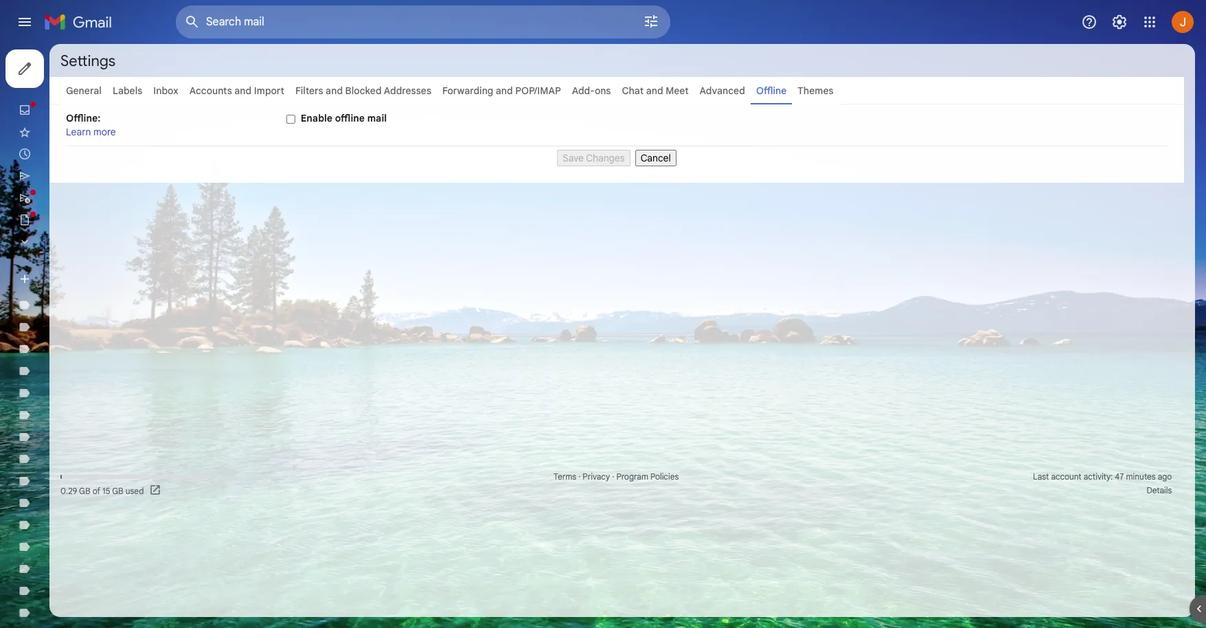 Task type: describe. For each thing, give the bounding box(es) containing it.
enable offline mail
[[301, 112, 387, 124]]

privacy
[[583, 472, 610, 482]]

inbox
[[153, 85, 178, 97]]

minutes
[[1127, 472, 1157, 482]]

navigation containing save changes
[[66, 146, 1168, 166]]

add-ons link
[[572, 85, 611, 97]]

last account activity: 47 minutes ago details
[[1034, 472, 1173, 496]]

offline:
[[66, 112, 101, 124]]

forwarding and pop/imap link
[[443, 85, 561, 97]]

settings
[[60, 51, 116, 70]]

Enable offline mail checkbox
[[286, 115, 295, 124]]

save
[[563, 152, 584, 164]]

learn
[[66, 126, 91, 138]]

forwarding and pop/imap
[[443, 85, 561, 97]]

15
[[102, 486, 110, 496]]

themes link
[[798, 85, 834, 97]]

accounts and import link
[[189, 85, 285, 97]]

privacy link
[[583, 472, 610, 482]]

footer containing terms
[[49, 470, 1185, 498]]

main menu image
[[16, 14, 33, 30]]

2 · from the left
[[613, 472, 615, 482]]

enable
[[301, 112, 333, 124]]

used
[[126, 486, 144, 496]]

program
[[617, 472, 649, 482]]

program policies link
[[617, 472, 679, 482]]

activity:
[[1084, 472, 1114, 482]]

filters and blocked addresses
[[296, 85, 432, 97]]

accounts
[[189, 85, 232, 97]]

and for forwarding
[[496, 85, 513, 97]]

save changes button
[[558, 150, 631, 166]]

advanced search options image
[[638, 8, 665, 35]]

import
[[254, 85, 285, 97]]

labels link
[[113, 85, 142, 97]]

details link
[[1147, 485, 1173, 496]]

accounts and import
[[189, 85, 285, 97]]

more
[[94, 126, 116, 138]]

filters and blocked addresses link
[[296, 85, 432, 97]]

1 · from the left
[[579, 472, 581, 482]]

pop/imap
[[516, 85, 561, 97]]

add-
[[572, 85, 595, 97]]

add-ons
[[572, 85, 611, 97]]

2 gb from the left
[[112, 486, 123, 496]]

offline: learn more
[[66, 112, 116, 138]]

of
[[93, 486, 100, 496]]

cancel button
[[636, 150, 677, 166]]

advanced
[[700, 85, 746, 97]]

search mail image
[[180, 10, 205, 34]]

policies
[[651, 472, 679, 482]]

blocked
[[345, 85, 382, 97]]

chat
[[622, 85, 644, 97]]

last
[[1034, 472, 1050, 482]]



Task type: vqa. For each thing, say whether or not it's contained in the screenshot.
Cancel
yes



Task type: locate. For each thing, give the bounding box(es) containing it.
account
[[1052, 472, 1082, 482]]

save changes
[[563, 152, 625, 164]]

and for accounts
[[235, 85, 252, 97]]

terms link
[[554, 472, 577, 482]]

filters
[[296, 85, 323, 97]]

general
[[66, 85, 102, 97]]

ons
[[595, 85, 611, 97]]

footer
[[49, 470, 1185, 498]]

settings image
[[1112, 14, 1129, 30]]

chat and meet
[[622, 85, 689, 97]]

offline
[[335, 112, 365, 124]]

0 horizontal spatial gb
[[79, 486, 90, 496]]

and right filters
[[326, 85, 343, 97]]

learn more link
[[66, 126, 116, 138]]

1 and from the left
[[235, 85, 252, 97]]

details
[[1147, 485, 1173, 496]]

and for filters
[[326, 85, 343, 97]]

gb
[[79, 486, 90, 496], [112, 486, 123, 496]]

and
[[235, 85, 252, 97], [326, 85, 343, 97], [496, 85, 513, 97], [647, 85, 664, 97]]

chat and meet link
[[622, 85, 689, 97]]

47
[[1116, 472, 1125, 482]]

inbox link
[[153, 85, 178, 97]]

and right the chat
[[647, 85, 664, 97]]

terms
[[554, 472, 577, 482]]

cancel
[[641, 152, 671, 164]]

and for chat
[[647, 85, 664, 97]]

1 gb from the left
[[79, 486, 90, 496]]

gb right 15
[[112, 486, 123, 496]]

ago
[[1159, 472, 1173, 482]]

offline
[[757, 85, 787, 97]]

· right "privacy" at the bottom of page
[[613, 472, 615, 482]]

· right terms link
[[579, 472, 581, 482]]

forwarding
[[443, 85, 494, 97]]

0.29 gb of 15 gb used
[[60, 486, 144, 496]]

and left pop/imap
[[496, 85, 513, 97]]

changes
[[586, 152, 625, 164]]

gb left of
[[79, 486, 90, 496]]

None search field
[[176, 5, 671, 38]]

terms · privacy · program policies
[[554, 472, 679, 482]]

3 and from the left
[[496, 85, 513, 97]]

1 horizontal spatial gb
[[112, 486, 123, 496]]

meet
[[666, 85, 689, 97]]

general link
[[66, 85, 102, 97]]

follow link to manage storage image
[[149, 484, 163, 498]]

·
[[579, 472, 581, 482], [613, 472, 615, 482]]

advanced link
[[700, 85, 746, 97]]

gmail image
[[44, 8, 119, 36]]

labels
[[113, 85, 142, 97]]

and left import
[[235, 85, 252, 97]]

themes
[[798, 85, 834, 97]]

1 horizontal spatial ·
[[613, 472, 615, 482]]

addresses
[[384, 85, 432, 97]]

0.29
[[60, 486, 77, 496]]

0 horizontal spatial ·
[[579, 472, 581, 482]]

Search mail text field
[[206, 15, 605, 29]]

4 and from the left
[[647, 85, 664, 97]]

navigation
[[0, 44, 165, 628], [66, 146, 1168, 166]]

offline link
[[757, 85, 787, 97]]

support image
[[1082, 14, 1098, 30]]

2 and from the left
[[326, 85, 343, 97]]

mail
[[368, 112, 387, 124]]



